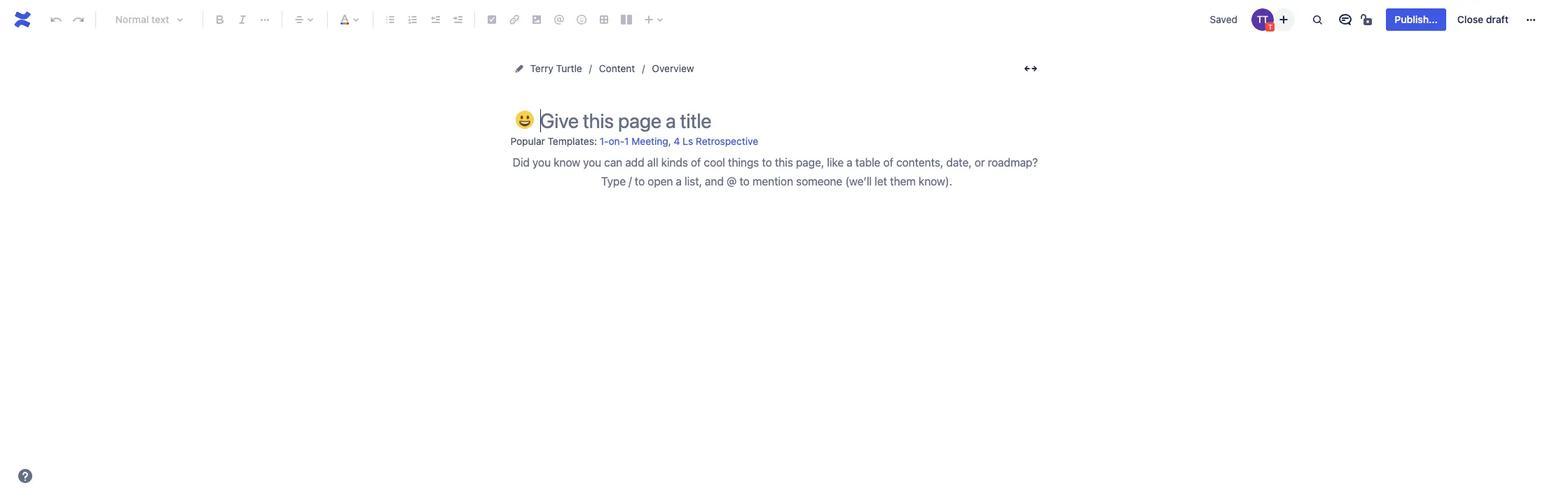 Task type: locate. For each thing, give the bounding box(es) containing it.
meeting
[[632, 135, 669, 147]]

publish... button
[[1387, 8, 1447, 31]]

terry turtle image
[[1252, 8, 1275, 31]]

1-on-1 meeting button
[[600, 130, 669, 154]]

Give this page a title text field
[[540, 109, 1044, 133]]

comment icon image
[[1338, 11, 1355, 28]]

add image, video, or file image
[[529, 11, 545, 28]]

1
[[625, 135, 629, 147]]

terry
[[530, 62, 554, 74]]

saved
[[1211, 13, 1238, 25]]

confluence image
[[11, 8, 34, 31], [11, 8, 34, 31]]

more formatting image
[[257, 11, 273, 28]]

invite to edit image
[[1276, 11, 1293, 28]]

undo ⌘z image
[[48, 11, 65, 28]]

ls
[[683, 135, 693, 147]]

terry turtle link
[[530, 60, 582, 77]]

no restrictions image
[[1360, 11, 1377, 28]]

layouts image
[[618, 11, 635, 28]]

terry turtle
[[530, 62, 582, 74]]

overview
[[652, 62, 695, 74]]

on-
[[609, 135, 625, 147]]

redo ⌘⇧z image
[[70, 11, 87, 28]]

:grinning: image
[[516, 111, 534, 129], [516, 111, 534, 129]]

overview link
[[652, 60, 695, 77]]

turtle
[[556, 62, 582, 74]]

close
[[1458, 13, 1484, 25]]

publish...
[[1395, 13, 1439, 25]]

retrospective
[[696, 135, 759, 147]]

italic ⌘i image
[[234, 11, 251, 28]]

make page full-width image
[[1023, 60, 1039, 77]]



Task type: describe. For each thing, give the bounding box(es) containing it.
popular templates: 1-on-1 meeting , 4 ls retrospective
[[511, 135, 759, 147]]

content link
[[599, 60, 635, 77]]

4
[[674, 135, 680, 147]]

help image
[[17, 468, 34, 485]]

outdent ⇧tab image
[[427, 11, 444, 28]]

4 ls retrospective button
[[674, 130, 759, 154]]

content
[[599, 62, 635, 74]]

link image
[[506, 11, 523, 28]]

bullet list ⌘⇧8 image
[[382, 11, 399, 28]]

indent tab image
[[449, 11, 466, 28]]

move this page image
[[514, 63, 525, 74]]

action item image
[[484, 11, 501, 28]]

1-
[[600, 135, 609, 147]]

mention image
[[551, 11, 568, 28]]

table image
[[596, 11, 613, 28]]

popular
[[511, 135, 545, 147]]

emoji image
[[574, 11, 590, 28]]

close draft button
[[1450, 8, 1518, 31]]

,
[[669, 135, 671, 147]]

numbered list ⌘⇧7 image
[[405, 11, 421, 28]]

find and replace image
[[1310, 11, 1327, 28]]

Main content area, start typing to enter text. text field
[[511, 154, 1044, 192]]

bold ⌘b image
[[212, 11, 229, 28]]

templates:
[[548, 135, 597, 147]]

more image
[[1524, 11, 1540, 28]]

close draft
[[1458, 13, 1509, 25]]

draft
[[1487, 13, 1509, 25]]



Task type: vqa. For each thing, say whether or not it's contained in the screenshot.
by in the popup button
no



